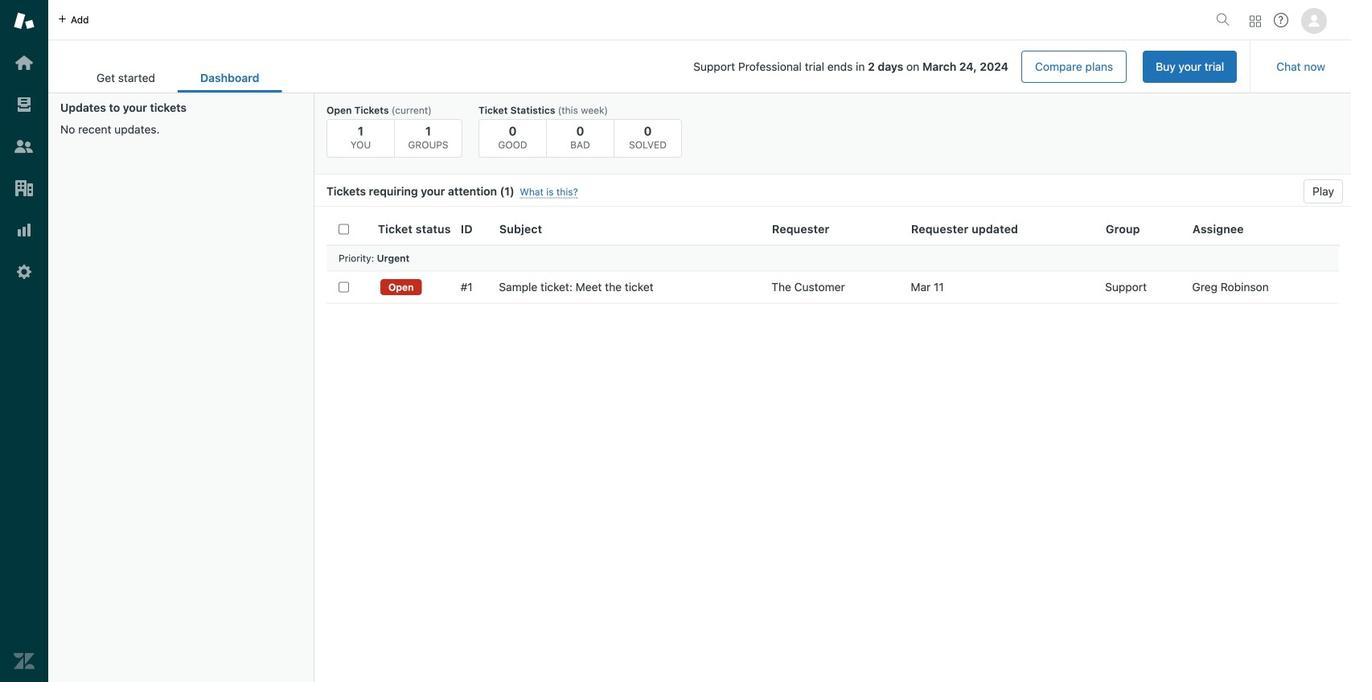 Task type: locate. For each thing, give the bounding box(es) containing it.
views image
[[14, 94, 35, 115]]

main element
[[0, 0, 48, 682]]

tab list
[[74, 63, 282, 93]]

admin image
[[14, 262, 35, 282]]

grid
[[315, 213, 1352, 682]]

Select All Tickets checkbox
[[339, 224, 349, 234]]

March 24, 2024 text field
[[923, 60, 1009, 73]]

tab
[[74, 63, 178, 93]]

customers image
[[14, 136, 35, 157]]

None checkbox
[[339, 282, 349, 293]]



Task type: vqa. For each thing, say whether or not it's contained in the screenshot.
heading
no



Task type: describe. For each thing, give the bounding box(es) containing it.
zendesk products image
[[1250, 16, 1262, 27]]

get started image
[[14, 52, 35, 73]]

zendesk support image
[[14, 10, 35, 31]]

reporting image
[[14, 220, 35, 241]]

organizations image
[[14, 178, 35, 199]]

zendesk image
[[14, 651, 35, 672]]

get help image
[[1275, 13, 1289, 27]]



